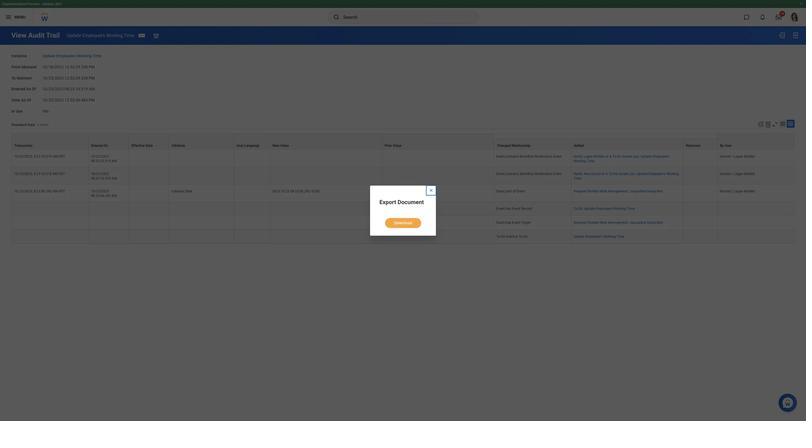 Task type: describe. For each thing, give the bounding box(es) containing it.
attribute
[[172, 144, 185, 148]]

10/18/2023 12:53:29.338 pm
[[42, 65, 95, 69]]

8:23:10.519
[[34, 155, 52, 159]]

event.contains workflow notification event for notify logan mcneil of a to-do awaits you:  update employee's working time
[[497, 155, 562, 159]]

292
[[304, 190, 310, 194]]

in use
[[11, 109, 23, 114]]

close environment banner image
[[800, 2, 803, 5]]

to right event.is
[[519, 235, 523, 239]]

to do event.is to do element
[[497, 234, 528, 239]]

table image
[[780, 121, 786, 127]]

0 vertical spatial update employee's working time link
[[67, 33, 134, 38]]

working inside notify logan mcneil of a to-do awaits you:  update employee's working time
[[574, 159, 586, 163]]

search image
[[333, 14, 340, 21]]

2 23 from the left
[[295, 190, 299, 194]]

prior value button
[[382, 134, 494, 150]]

12:53:36.483
[[65, 98, 88, 103]]

do:
[[578, 207, 583, 211]]

10/23/2023, 8:23:10.519 am pdt
[[14, 155, 65, 159]]

to do: update employee's working time link
[[574, 206, 635, 211]]

by user button
[[718, 134, 794, 150]]

notifications large image
[[760, 14, 766, 20]]

am inside entered as of element
[[89, 87, 95, 91]]

standard
[[11, 123, 26, 127]]

changed relationship button
[[495, 139, 571, 150]]

10/23/2023, 8:23:10.519 am pdt element
[[14, 154, 65, 159]]

export to excel image for standard data
[[758, 121, 764, 128]]

to moment element
[[42, 72, 95, 81]]

notification for notify alex garcia of a to-do awaits you:  update employee's working time
[[535, 172, 553, 176]]

do right event.is
[[524, 235, 528, 239]]

fullscreen image
[[772, 121, 778, 128]]

profile logan mcneil element
[[787, 11, 803, 23]]

lmcneil / logan mcneil for notify alex garcia of a to-do awaits you:  update employee's working time
[[720, 172, 755, 176]]

view for view as of
[[11, 98, 20, 103]]

2 vertical spatial update employee's working time link
[[574, 234, 624, 239]]

view audit trail
[[11, 31, 60, 39]]

flexible for event.has event target
[[587, 221, 599, 225]]

download button
[[385, 218, 421, 228]]

language
[[244, 144, 259, 148]]

expand table image
[[788, 121, 794, 127]]

arrangement: for event.has event target
[[608, 221, 629, 225]]

event.contains for notify logan mcneil of a to-do awaits you:  update employee's working time
[[497, 155, 519, 159]]

notification for notify logan mcneil of a to-do awaits you:  update employee's working time
[[535, 155, 553, 159]]

to- for mcneil
[[613, 155, 617, 159]]

to for to do: update employee's working time
[[574, 207, 578, 211]]

target
[[521, 221, 531, 225]]

view as of
[[11, 98, 31, 103]]

am inside 10/23/2023 08:23:10.518 am
[[112, 177, 117, 181]]

am right 8:23:06.292
[[53, 190, 58, 194]]

on
[[104, 144, 108, 148]]

request flexible work arrangement: jacqueline desjardins link for event.has event target
[[574, 220, 663, 225]]

8:23:10.518
[[34, 172, 52, 176]]

download
[[394, 221, 412, 225]]

1 23 from the left
[[286, 190, 289, 194]]

notify alex garcia of a to-do awaits you:  update employee's working time
[[574, 172, 679, 181]]

a for garcia
[[606, 172, 608, 176]]

export document dialog
[[370, 186, 436, 236]]

- inside banner
[[40, 2, 41, 6]]

adeptai_dpt1
[[42, 2, 62, 6]]

event.part of event
[[497, 190, 525, 194]]

event.has event target element
[[497, 220, 531, 225]]

0700
[[312, 190, 320, 194]]

date for creation date
[[185, 190, 192, 194]]

event.has event record
[[497, 207, 532, 211]]

view audit trail main content
[[0, 26, 806, 250]]

removed
[[686, 144, 700, 148]]

use
[[16, 109, 23, 114]]

row containing event.has event target
[[11, 216, 795, 230]]

2023
[[272, 190, 280, 194]]

implementation preview -   adeptai_dpt1 banner
[[0, 0, 806, 26]]

10
[[281, 190, 285, 194]]

event.contains for notify alex garcia of a to-do awaits you:  update employee's working time
[[497, 172, 519, 176]]

event.contains workflow notification event element for notify logan mcneil of a to-do awaits you:  update employee's working time
[[497, 154, 562, 159]]

mcneil inside notify logan mcneil of a to-do awaits you:  update employee's working time
[[594, 155, 605, 159]]

event.has event record element
[[497, 206, 532, 211]]

10/23/2023 for 10/23/2023, 8:23:10.518 am pdt
[[91, 172, 109, 176]]

notify logan mcneil of a to-do awaits you:  update employee's working time
[[574, 155, 670, 163]]

of for view as of
[[27, 98, 31, 103]]

2 vertical spatial update employee's working time
[[574, 235, 624, 239]]

to moment
[[11, 76, 32, 80]]

lmcneil / logan mcneil for request flexible work arrangement: jacqueline desjardins
[[720, 190, 755, 194]]

06
[[300, 190, 304, 194]]

1 vertical spatial update employee's working time link
[[42, 53, 101, 58]]

entered as of element
[[42, 83, 95, 92]]

1 lmcneil from the top
[[720, 155, 731, 159]]

entered as of
[[11, 87, 36, 91]]

document
[[398, 199, 424, 206]]

prior
[[385, 144, 392, 148]]

awaits for mcneil
[[622, 155, 633, 159]]

removed button
[[683, 139, 717, 150]]

data
[[27, 123, 35, 127]]

10/23/2023 for 10/23/2023, 8:23:10.519 am pdt
[[91, 155, 109, 159]]

record
[[521, 207, 532, 211]]

user language button
[[234, 134, 270, 150]]

value for prior value
[[393, 144, 402, 148]]

effective date
[[131, 144, 153, 148]]

of for entered as of
[[32, 87, 36, 91]]

event.contains workflow notification event element for notify alex garcia of a to-do awaits you:  update employee's working time
[[497, 171, 562, 176]]

event.has for event.has event record
[[497, 207, 511, 211]]

from moment element
[[42, 61, 95, 70]]

employee's inside notify logan mcneil of a to-do awaits you:  update employee's working time
[[652, 155, 670, 159]]

request flexible work arrangement: jacqueline desjardins for event
[[574, 190, 663, 194]]

08
[[290, 190, 294, 194]]

10/23/2023 for 10/23/2023, 8:23:06.292 am pdt
[[91, 190, 109, 194]]

/ for notify alex garcia of a to-do awaits you:  update employee's working time
[[732, 172, 733, 176]]

jacqueline for target
[[630, 221, 646, 225]]

pdt for 10/23/2023, 8:23:06.292 am pdt
[[59, 190, 65, 194]]

a for mcneil
[[610, 155, 612, 159]]

10/25/2023 for 10/25/2023 12:53:29.338 pm
[[42, 76, 64, 80]]

notify logan mcneil of a to-do awaits you:  update employee's working time link
[[574, 154, 670, 163]]

request for target
[[574, 221, 586, 225]]

mcneil for lmcneil / logan mcneil 'element' for request flexible work arrangement: jacqueline desjardins
[[744, 190, 755, 194]]

view for view audit trail
[[11, 31, 26, 39]]

pm for 10/18/2023 12:53:29.338 pm
[[89, 65, 95, 69]]

toolbar inside view audit trail main content
[[755, 120, 795, 129]]

lmcneil for notify alex garcia of a to-do awaits you:  update employee's working time
[[720, 172, 731, 176]]

garcia
[[591, 172, 601, 176]]

10/18/2023
[[42, 65, 64, 69]]

1 lmcneil / logan mcneil from the top
[[720, 155, 755, 159]]

creation
[[171, 190, 184, 194]]

you: for mcneil
[[634, 155, 640, 159]]

workflow for notify alex garcia of a to-do awaits you:  update employee's working time
[[520, 172, 534, 176]]

10/25/2023 12:53:36.483 pm
[[42, 98, 95, 103]]

in
[[11, 109, 15, 114]]

2023 10 23 08 23 06 292 -0700
[[272, 190, 320, 194]]

close image
[[429, 188, 434, 193]]

10/23/2023 08:23:10.518 am
[[91, 172, 117, 181]]

0 vertical spatial 10/23/2023 08:23:10.519 am
[[42, 87, 95, 91]]

to for to do event.is to do
[[497, 235, 500, 239]]

new value
[[273, 144, 289, 148]]

export document
[[380, 199, 424, 206]]

yes
[[42, 109, 49, 114]]

effective
[[131, 144, 145, 148]]

08:23:10.519 inside 10/23/2023 08:23:10.519 am
[[91, 159, 111, 163]]

attribute button
[[169, 134, 234, 150]]

event.part of event element
[[497, 188, 525, 194]]

relationship
[[512, 144, 531, 148]]

standard data 6 items
[[11, 123, 49, 127]]

1 user from the left
[[237, 144, 244, 148]]

10/25/2023 12:53:29.338 pm
[[42, 76, 95, 80]]

pm for 10/25/2023 12:53:29.338 pm
[[89, 76, 95, 80]]

to- for garcia
[[609, 172, 614, 176]]

added
[[574, 144, 584, 148]]

row containing event.has event record
[[11, 202, 795, 216]]

6
[[37, 123, 39, 127]]

moment for to moment
[[17, 76, 32, 80]]

12:53:29.338 for 10/18/2023
[[65, 65, 88, 69]]

from
[[11, 65, 21, 69]]

08:23:06.292
[[91, 194, 111, 198]]

export
[[380, 199, 396, 206]]

request flexible work arrangement: jacqueline desjardins link for event.part of event
[[574, 188, 663, 194]]

to do event.is to do
[[497, 235, 528, 239]]

10/23/2023, for 10/23/2023, 8:23:10.518 am pdt
[[14, 172, 33, 176]]

to for to moment
[[11, 76, 16, 80]]

/ for request flexible work arrangement: jacqueline desjardins
[[732, 190, 733, 194]]

export to worksheets image
[[765, 121, 772, 128]]

1 / from the top
[[732, 155, 733, 159]]

transaction button
[[12, 134, 88, 150]]

10/23/2023, 8:23:06.292 am pdt
[[14, 190, 65, 194]]

instance
[[11, 54, 27, 58]]

by
[[720, 144, 724, 148]]

moment for from moment
[[22, 65, 37, 69]]

event.has event target
[[497, 221, 531, 225]]



Task type: vqa. For each thing, say whether or not it's contained in the screenshot.


Task type: locate. For each thing, give the bounding box(es) containing it.
3 / from the top
[[732, 190, 733, 194]]

08:23:10.518
[[91, 177, 111, 181]]

0 vertical spatial view
[[11, 31, 26, 39]]

employee's
[[82, 33, 105, 38], [56, 54, 76, 58], [652, 155, 670, 159], [649, 172, 666, 176], [596, 207, 613, 211], [585, 235, 602, 239]]

entered on button
[[89, 134, 129, 150]]

workflow for notify logan mcneil of a to-do awaits you:  update employee's working time
[[520, 155, 534, 159]]

2 view from the top
[[11, 98, 20, 103]]

1 vertical spatial as
[[21, 98, 26, 103]]

event.contains workflow notification event
[[497, 155, 562, 159], [497, 172, 562, 176]]

1 vertical spatial 10/25/2023
[[42, 98, 64, 103]]

1 horizontal spatial value
[[393, 144, 402, 148]]

1 10/25/2023 from the top
[[42, 76, 64, 80]]

am right 08:23:10.518
[[112, 177, 117, 181]]

2 event.contains workflow notification event from the top
[[497, 172, 562, 176]]

workflow up event.part of event element
[[520, 172, 534, 176]]

1 vertical spatial arrangement:
[[608, 221, 629, 225]]

1 notify from the top
[[574, 155, 583, 159]]

0 vertical spatial lmcneil / logan mcneil element
[[720, 154, 755, 159]]

10/25/2023 inside to moment element
[[42, 76, 64, 80]]

1 vertical spatial event.contains workflow notification event
[[497, 172, 562, 176]]

notify left the alex at the top of page
[[574, 172, 583, 176]]

prior value
[[385, 144, 402, 148]]

1 horizontal spatial export to excel image
[[779, 32, 786, 39]]

update down do:
[[574, 235, 585, 239]]

1 event.contains workflow notification event element from the top
[[497, 154, 562, 159]]

1 vertical spatial -
[[311, 190, 312, 194]]

- inside view audit trail main content
[[311, 190, 312, 194]]

pm for 10/25/2023 12:53:36.483 pm
[[89, 98, 95, 103]]

23 right 10 on the top left of page
[[286, 190, 289, 194]]

a right garcia
[[606, 172, 608, 176]]

preview
[[27, 2, 39, 6]]

a inside notify alex garcia of a to-do awaits you:  update employee's working time
[[606, 172, 608, 176]]

time inside notify logan mcneil of a to-do awaits you:  update employee's working time
[[587, 159, 595, 163]]

event.contains workflow notification event for notify alex garcia of a to-do awaits you:  update employee's working time
[[497, 172, 562, 176]]

request flexible work arrangement: jacqueline desjardins down "to do: update employee's working time"
[[574, 221, 663, 225]]

event.is
[[506, 235, 518, 239]]

1 horizontal spatial as
[[26, 87, 31, 91]]

a down added popup button
[[610, 155, 612, 159]]

3 row from the top
[[11, 150, 795, 167]]

time inside notify alex garcia of a to-do awaits you:  update employee's working time
[[574, 177, 581, 181]]

of down 'from moment'
[[32, 87, 36, 91]]

10/23/2023
[[42, 87, 64, 91], [91, 155, 109, 159], [91, 172, 109, 176], [91, 190, 109, 194]]

request up do:
[[574, 190, 586, 194]]

1 flexible from the top
[[587, 190, 599, 194]]

1 vertical spatial awaits
[[619, 172, 629, 176]]

5 row from the top
[[11, 185, 795, 202]]

trail
[[46, 31, 60, 39]]

changed
[[497, 144, 511, 148]]

work for event.part of event
[[599, 190, 607, 194]]

8:23:06.292
[[34, 190, 52, 194]]

2 pm from the top
[[89, 76, 95, 80]]

12:53:29.338 up entered as of element at the top left of page
[[65, 76, 88, 80]]

1 vertical spatial notification
[[535, 172, 553, 176]]

10/23/2023, 8:23:10.518 am pdt element
[[14, 171, 65, 176]]

10/23/2023 up 08:23:10.518
[[91, 172, 109, 176]]

6 row from the top
[[11, 202, 795, 216]]

0 horizontal spatial user
[[237, 144, 244, 148]]

1 notification from the top
[[535, 155, 553, 159]]

notify inside notify logan mcneil of a to-do awaits you:  update employee's working time
[[574, 155, 583, 159]]

0 vertical spatial event.contains
[[497, 155, 519, 159]]

work
[[599, 190, 607, 194], [599, 221, 607, 225]]

of down added popup button
[[606, 155, 609, 159]]

12:53:29.338 for 10/25/2023
[[65, 76, 88, 80]]

from moment
[[11, 65, 37, 69]]

awaits inside notify alex garcia of a to-do awaits you:  update employee's working time
[[619, 172, 629, 176]]

0 vertical spatial notification
[[535, 155, 553, 159]]

view left 'audit'
[[11, 31, 26, 39]]

0 vertical spatial /
[[732, 155, 733, 159]]

2 vertical spatial lmcneil / logan mcneil element
[[720, 188, 755, 194]]

to- inside notify logan mcneil of a to-do awaits you:  update employee's working time
[[613, 155, 617, 159]]

10/23/2023 inside 10/23/2023 08:23:10.519 am
[[91, 155, 109, 159]]

user right by
[[725, 144, 732, 148]]

1 vertical spatial /
[[732, 172, 733, 176]]

2 desjardins from the top
[[647, 221, 663, 225]]

2 vertical spatial pm
[[89, 98, 95, 103]]

1 vertical spatial request flexible work arrangement: jacqueline desjardins link
[[574, 220, 663, 225]]

do inside notify alex garcia of a to-do awaits you:  update employee's working time
[[614, 172, 618, 176]]

logan inside notify logan mcneil of a to-do awaits you:  update employee's working time
[[584, 155, 593, 159]]

10/25/2023 up in use element
[[42, 98, 64, 103]]

10/23/2023, down transaction
[[14, 155, 33, 159]]

notify down added
[[574, 155, 583, 159]]

do inside notify logan mcneil of a to-do awaits you:  update employee's working time
[[617, 155, 622, 159]]

event.contains workflow notification event up event.part of event element
[[497, 172, 562, 176]]

update down added popup button
[[641, 155, 652, 159]]

1 request flexible work arrangement: jacqueline desjardins from the top
[[574, 190, 663, 194]]

request
[[574, 190, 586, 194], [574, 221, 586, 225]]

entered for entered on
[[91, 144, 103, 148]]

10/23/2023 08:23:10.519 am
[[42, 87, 95, 91], [91, 155, 117, 163]]

1 request from the top
[[574, 190, 586, 194]]

logan
[[584, 155, 593, 159], [734, 155, 743, 159], [734, 172, 743, 176], [734, 190, 743, 194]]

1 10/23/2023, from the top
[[14, 155, 33, 159]]

am inside 10/23/2023 08:23:06.292 am
[[112, 194, 117, 198]]

3 pdt from the top
[[59, 190, 65, 194]]

workflow down relationship
[[520, 155, 534, 159]]

awaits down added popup button
[[622, 155, 633, 159]]

4 row from the top
[[11, 167, 795, 185]]

export to excel image for view audit trail
[[779, 32, 786, 39]]

you:
[[634, 155, 640, 159], [630, 172, 636, 176]]

request flexible work arrangement: jacqueline desjardins link down "to do: update employee's working time"
[[574, 220, 663, 225]]

export to excel image left export to worksheets image
[[758, 121, 764, 128]]

3 lmcneil / logan mcneil from the top
[[720, 190, 755, 194]]

request for event
[[574, 190, 586, 194]]

to left do:
[[574, 207, 578, 211]]

update employee's working time
[[67, 33, 134, 38], [42, 54, 101, 58], [574, 235, 624, 239]]

implementation
[[2, 2, 26, 6]]

1 vertical spatial pm
[[89, 76, 95, 80]]

10/23/2023, for 10/23/2023, 8:23:10.519 am pdt
[[14, 155, 33, 159]]

view up in use
[[11, 98, 20, 103]]

date right creation
[[185, 190, 192, 194]]

1 lmcneil / logan mcneil element from the top
[[720, 154, 755, 159]]

0 horizontal spatial export to excel image
[[758, 121, 764, 128]]

0 vertical spatial request flexible work arrangement: jacqueline desjardins link
[[574, 188, 663, 194]]

10/23/2023, for 10/23/2023, 8:23:06.292 am pdt
[[14, 190, 33, 194]]

update inside notify logan mcneil of a to-do awaits you:  update employee's working time
[[641, 155, 652, 159]]

changed relationship
[[497, 144, 531, 148]]

working inside notify alex garcia of a to-do awaits you:  update employee's working time
[[667, 172, 679, 176]]

arrangement: down notify alex garcia of a to-do awaits you:  update employee's working time
[[608, 190, 629, 194]]

lmcneil / logan mcneil element
[[720, 154, 755, 159], [720, 171, 755, 176], [720, 188, 755, 194]]

0 horizontal spatial of
[[27, 98, 31, 103]]

pm inside to moment element
[[89, 76, 95, 80]]

you: down added popup button
[[634, 155, 640, 159]]

2 notify from the top
[[574, 172, 583, 176]]

am right 8:23:10.519 on the top left
[[53, 155, 58, 159]]

1 vertical spatial jacqueline
[[630, 221, 646, 225]]

1 horizontal spatial user
[[725, 144, 732, 148]]

1 horizontal spatial entered
[[91, 144, 103, 148]]

by user
[[720, 144, 732, 148]]

lmcneil for request flexible work arrangement: jacqueline desjardins
[[720, 190, 731, 194]]

row containing 10/23/2023, 8:23:06.292 am pdt
[[11, 185, 795, 202]]

event.contains workflow notification event element
[[497, 154, 562, 159], [497, 171, 562, 176]]

2 jacqueline from the top
[[630, 221, 646, 225]]

2 pdt from the top
[[59, 172, 65, 176]]

entered up "view as of" at the top
[[11, 87, 25, 91]]

work for event.has event target
[[599, 221, 607, 225]]

do left event.is
[[501, 235, 505, 239]]

2 event.contains from the top
[[497, 172, 519, 176]]

0 vertical spatial a
[[610, 155, 612, 159]]

date right effective
[[146, 144, 153, 148]]

0 vertical spatial notify
[[574, 155, 583, 159]]

23 left 06
[[295, 190, 299, 194]]

0 horizontal spatial a
[[606, 172, 608, 176]]

awaits for garcia
[[619, 172, 629, 176]]

-
[[40, 2, 41, 6], [311, 190, 312, 194]]

inbox large image
[[776, 14, 782, 20]]

you: inside notify alex garcia of a to-do awaits you:  update employee's working time
[[630, 172, 636, 176]]

1 vertical spatial you:
[[630, 172, 636, 176]]

arrangement: down "to do: update employee's working time"
[[608, 221, 629, 225]]

value inside popup button
[[280, 144, 289, 148]]

arrangement:
[[608, 190, 629, 194], [608, 221, 629, 225]]

as for entered
[[26, 87, 31, 91]]

10/23/2023 inside entered as of element
[[42, 87, 64, 91]]

view
[[11, 31, 26, 39], [11, 98, 20, 103]]

1 horizontal spatial date
[[185, 190, 192, 194]]

0 vertical spatial of
[[32, 87, 36, 91]]

1 vertical spatial 08:23:10.519
[[91, 159, 111, 163]]

lmcneil / logan mcneil element for notify alex garcia of a to-do awaits you:  update employee's working time
[[720, 171, 755, 176]]

of right 'event.part'
[[513, 190, 516, 194]]

arrangement: for event.part of event
[[608, 190, 629, 194]]

2 request flexible work arrangement: jacqueline desjardins link from the top
[[574, 220, 663, 225]]

creation date
[[171, 190, 192, 194]]

am
[[89, 87, 95, 91], [53, 155, 58, 159], [112, 159, 117, 163], [53, 172, 58, 176], [112, 177, 117, 181], [53, 190, 58, 194], [112, 194, 117, 198]]

10/23/2023 up '08:23:06.292'
[[91, 190, 109, 194]]

row containing 10/23/2023, 8:23:10.518 am pdt
[[11, 167, 795, 185]]

08:23:10.519 up 10/23/2023 08:23:10.518 am
[[91, 159, 111, 163]]

do down added popup button
[[617, 155, 622, 159]]

jacqueline for event
[[630, 190, 646, 194]]

mcneil for lmcneil / logan mcneil 'element' related to notify alex garcia of a to-do awaits you:  update employee's working time
[[744, 172, 755, 176]]

1 vertical spatial lmcneil / logan mcneil element
[[720, 171, 755, 176]]

1 workflow from the top
[[520, 155, 534, 159]]

1 pm from the top
[[89, 65, 95, 69]]

as down the entered as of
[[21, 98, 26, 103]]

1 vertical spatial flexible
[[587, 221, 599, 225]]

10/23/2023 inside 10/23/2023 08:23:06.292 am
[[91, 190, 109, 194]]

1 event.contains workflow notification event from the top
[[497, 155, 562, 159]]

am right '08:23:06.292'
[[112, 194, 117, 198]]

1 vertical spatial to-
[[609, 172, 614, 176]]

of right garcia
[[602, 172, 605, 176]]

pm up entered as of element at the top left of page
[[89, 76, 95, 80]]

12:53:29.338 inside to moment element
[[65, 76, 88, 80]]

to down from
[[11, 76, 16, 80]]

row containing transaction
[[11, 134, 795, 150]]

pdt
[[59, 155, 65, 159], [59, 172, 65, 176], [59, 190, 65, 194]]

0 vertical spatial 08:23:10.519
[[65, 87, 88, 91]]

1 vertical spatial a
[[606, 172, 608, 176]]

work up to do: update employee's working time link
[[599, 190, 607, 194]]

moment right from
[[22, 65, 37, 69]]

value
[[280, 144, 289, 148], [393, 144, 402, 148]]

event.contains workflow notification event element up event.part of event element
[[497, 171, 562, 176]]

of
[[606, 155, 609, 159], [602, 172, 605, 176], [513, 190, 516, 194]]

08:23:10.519
[[65, 87, 88, 91], [91, 159, 111, 163]]

update up 10/18/2023 on the left of page
[[42, 54, 55, 58]]

you: for garcia
[[630, 172, 636, 176]]

2 lmcneil / logan mcneil element from the top
[[720, 171, 755, 176]]

row containing 10/23/2023, 8:23:10.519 am pdt
[[11, 150, 795, 167]]

2 value from the left
[[393, 144, 402, 148]]

0 vertical spatial flexible
[[587, 190, 599, 194]]

23
[[286, 190, 289, 194], [295, 190, 299, 194]]

2 request from the top
[[574, 221, 586, 225]]

10/23/2023 inside 10/23/2023 08:23:10.518 am
[[91, 172, 109, 176]]

event.has up event.has event target element
[[497, 207, 511, 211]]

1 vertical spatial moment
[[17, 76, 32, 80]]

export to excel image left view printable version (pdf) image
[[779, 32, 786, 39]]

0 horizontal spatial as
[[21, 98, 26, 103]]

to left event.is
[[497, 235, 500, 239]]

value right new
[[280, 144, 289, 148]]

workflow
[[520, 155, 534, 159], [520, 172, 534, 176]]

pm up to moment element
[[89, 65, 95, 69]]

0 vertical spatial export to excel image
[[779, 32, 786, 39]]

0 horizontal spatial date
[[146, 144, 153, 148]]

am inside 10/23/2023 08:23:10.519 am
[[112, 159, 117, 163]]

a
[[610, 155, 612, 159], [606, 172, 608, 176]]

you: inside notify logan mcneil of a to-do awaits you:  update employee's working time
[[634, 155, 640, 159]]

audit
[[28, 31, 45, 39]]

row
[[11, 134, 795, 150], [11, 138, 795, 150], [11, 150, 795, 167], [11, 167, 795, 185], [11, 185, 795, 202], [11, 202, 795, 216], [11, 216, 795, 230], [11, 230, 795, 244]]

user
[[237, 144, 244, 148], [725, 144, 732, 148]]

0 vertical spatial event.contains workflow notification event element
[[497, 154, 562, 159]]

request flexible work arrangement: jacqueline desjardins
[[574, 190, 663, 194], [574, 221, 663, 225]]

10/25/2023 down 10/18/2023 on the left of page
[[42, 76, 64, 80]]

pm inside from moment element
[[89, 65, 95, 69]]

1 horizontal spatial a
[[610, 155, 612, 159]]

1 12:53:29.338 from the top
[[65, 65, 88, 69]]

7 row from the top
[[11, 216, 795, 230]]

cell
[[129, 150, 169, 167], [169, 150, 234, 167], [234, 150, 270, 167], [270, 150, 382, 167], [382, 150, 494, 167], [683, 150, 718, 167], [129, 167, 169, 185], [169, 167, 234, 185], [234, 167, 270, 185], [270, 167, 382, 185], [382, 167, 494, 185], [683, 167, 718, 185], [129, 185, 169, 202], [234, 185, 270, 202], [382, 185, 494, 202], [683, 185, 718, 202], [11, 202, 89, 216], [89, 202, 129, 216], [129, 202, 169, 216], [169, 202, 234, 216], [234, 202, 270, 216], [270, 202, 382, 216], [382, 202, 494, 216], [683, 202, 718, 216], [718, 202, 795, 216], [11, 216, 89, 230], [89, 216, 129, 230], [129, 216, 169, 230], [169, 216, 234, 230], [234, 216, 270, 230], [270, 216, 382, 230], [382, 216, 494, 230], [683, 216, 718, 230], [718, 216, 795, 230], [11, 230, 89, 244], [89, 230, 129, 244], [129, 230, 169, 244], [169, 230, 234, 244], [234, 230, 270, 244], [270, 230, 382, 244], [382, 230, 494, 244], [683, 230, 718, 244], [718, 230, 795, 244]]

0 vertical spatial pm
[[89, 65, 95, 69]]

1 event.has from the top
[[497, 207, 511, 211]]

10/23/2023 down entered on
[[91, 155, 109, 159]]

pdt down "transaction" popup button
[[59, 155, 65, 159]]

10/23/2023,
[[14, 155, 33, 159], [14, 172, 33, 176], [14, 190, 33, 194]]

12:53:29.338 inside from moment element
[[65, 65, 88, 69]]

1 pdt from the top
[[59, 155, 65, 159]]

1 desjardins from the top
[[647, 190, 663, 194]]

user language
[[237, 144, 259, 148]]

implementation preview -   adeptai_dpt1
[[2, 2, 62, 6]]

to-
[[613, 155, 617, 159], [609, 172, 614, 176]]

10/23/2023 08:23:10.519 am down on
[[91, 155, 117, 163]]

flexible
[[587, 190, 599, 194], [587, 221, 599, 225]]

employee's inside notify alex garcia of a to-do awaits you:  update employee's working time
[[649, 172, 666, 176]]

to- inside notify alex garcia of a to-do awaits you:  update employee's working time
[[609, 172, 614, 176]]

jacqueline
[[630, 190, 646, 194], [630, 221, 646, 225]]

3 10/23/2023, from the top
[[14, 190, 33, 194]]

awaits inside notify logan mcneil of a to-do awaits you:  update employee's working time
[[622, 155, 633, 159]]

am right 8:23:10.518 on the left top of page
[[53, 172, 58, 176]]

value inside popup button
[[393, 144, 402, 148]]

0 vertical spatial request flexible work arrangement: jacqueline desjardins
[[574, 190, 663, 194]]

1 work from the top
[[599, 190, 607, 194]]

1 vertical spatial of
[[27, 98, 31, 103]]

1 request flexible work arrangement: jacqueline desjardins link from the top
[[574, 188, 663, 194]]

0 vertical spatial lmcneil
[[720, 155, 731, 159]]

1 horizontal spatial -
[[311, 190, 312, 194]]

08:23:10.519 up "12:53:36.483"
[[65, 87, 88, 91]]

to
[[11, 76, 16, 80], [574, 207, 578, 211], [497, 235, 500, 239], [519, 235, 523, 239]]

a inside notify logan mcneil of a to-do awaits you:  update employee's working time
[[610, 155, 612, 159]]

added button
[[571, 139, 683, 150]]

- right 292
[[311, 190, 312, 194]]

time
[[124, 33, 134, 38], [92, 54, 101, 58], [587, 159, 595, 163], [574, 177, 581, 181], [627, 207, 635, 211], [617, 235, 624, 239]]

1 arrangement: from the top
[[608, 190, 629, 194]]

do down notify logan mcneil of a to-do awaits you:  update employee's working time
[[614, 172, 618, 176]]

2 vertical spatial pdt
[[59, 190, 65, 194]]

2 user from the left
[[725, 144, 732, 148]]

1 vertical spatial request flexible work arrangement: jacqueline desjardins
[[574, 221, 663, 225]]

1 vertical spatial lmcneil
[[720, 172, 731, 176]]

new value button
[[270, 134, 382, 150]]

2 lmcneil / logan mcneil from the top
[[720, 172, 755, 176]]

0 horizontal spatial entered
[[11, 87, 25, 91]]

entered left on
[[91, 144, 103, 148]]

value right prior
[[393, 144, 402, 148]]

update employee's working time link
[[67, 33, 134, 38], [42, 53, 101, 58], [574, 234, 624, 239]]

entered for entered as of
[[11, 87, 25, 91]]

10/23/2023, 8:23:06.292 am pdt element
[[14, 188, 65, 194]]

0 vertical spatial 12:53:29.338
[[65, 65, 88, 69]]

1 value from the left
[[280, 144, 289, 148]]

1 vertical spatial export to excel image
[[758, 121, 764, 128]]

new
[[273, 144, 279, 148]]

2 flexible from the top
[[587, 221, 599, 225]]

0 vertical spatial update employee's working time
[[67, 33, 134, 38]]

awaits down notify logan mcneil of a to-do awaits you:  update employee's working time
[[619, 172, 629, 176]]

of down the entered as of
[[27, 98, 31, 103]]

items
[[40, 123, 49, 127]]

0 vertical spatial awaits
[[622, 155, 633, 159]]

0 vertical spatial date
[[146, 144, 153, 148]]

12:53:29.338 up to moment element
[[65, 65, 88, 69]]

10/25/2023
[[42, 76, 64, 80], [42, 98, 64, 103]]

1 horizontal spatial of
[[32, 87, 36, 91]]

event.contains workflow notification event down changed relationship popup button
[[497, 155, 562, 159]]

toolbar
[[755, 120, 795, 129]]

1 vertical spatial request
[[574, 221, 586, 225]]

10/23/2023 08:23:06.292 am
[[91, 190, 117, 198]]

0 vertical spatial as
[[26, 87, 31, 91]]

0 horizontal spatial of
[[513, 190, 516, 194]]

event.part
[[497, 190, 512, 194]]

flexible down garcia
[[587, 190, 599, 194]]

desjardins for event.has event target
[[647, 221, 663, 225]]

update right trail at left
[[67, 33, 81, 38]]

request down do:
[[574, 221, 586, 225]]

1 horizontal spatial 23
[[295, 190, 299, 194]]

download region
[[380, 214, 427, 229]]

user left language
[[237, 144, 244, 148]]

of
[[32, 87, 36, 91], [27, 98, 31, 103]]

2 arrangement: from the top
[[608, 221, 629, 225]]

do
[[617, 155, 622, 159], [614, 172, 618, 176], [501, 235, 505, 239], [524, 235, 528, 239]]

2 / from the top
[[732, 172, 733, 176]]

2 notification from the top
[[535, 172, 553, 176]]

1 event.contains from the top
[[497, 155, 519, 159]]

moment down 'from moment'
[[17, 76, 32, 80]]

0 vertical spatial 10/23/2023,
[[14, 155, 33, 159]]

update down notify logan mcneil of a to-do awaits you:  update employee's working time
[[637, 172, 648, 176]]

2 lmcneil from the top
[[720, 172, 731, 176]]

2 12:53:29.338 from the top
[[65, 76, 88, 80]]

1 jacqueline from the top
[[630, 190, 646, 194]]

2 vertical spatial lmcneil / logan mcneil
[[720, 190, 755, 194]]

lmcneil / logan mcneil element for request flexible work arrangement: jacqueline desjardins
[[720, 188, 755, 194]]

entered inside popup button
[[91, 144, 103, 148]]

0 vertical spatial arrangement:
[[608, 190, 629, 194]]

working
[[106, 33, 123, 38], [77, 54, 91, 58], [574, 159, 586, 163], [667, 172, 679, 176], [614, 207, 626, 211], [603, 235, 616, 239]]

0 vertical spatial event.has
[[497, 207, 511, 211]]

10/23/2023, left 8:23:10.518 on the left top of page
[[14, 172, 33, 176]]

notify alex garcia of a to-do awaits you:  update employee's working time link
[[574, 171, 679, 181]]

update inside to do: update employee's working time link
[[584, 207, 595, 211]]

in use element
[[42, 106, 49, 114]]

1 vertical spatial event.contains workflow notification event element
[[497, 171, 562, 176]]

you: down notify logan mcneil of a to-do awaits you:  update employee's working time
[[630, 172, 636, 176]]

entered
[[11, 87, 25, 91], [91, 144, 103, 148]]

date for effective date
[[146, 144, 153, 148]]

1 vertical spatial update employee's working time
[[42, 54, 101, 58]]

10/25/2023 inside view as of element
[[42, 98, 64, 103]]

event.has for event.has event target
[[497, 221, 511, 225]]

0 vertical spatial -
[[40, 2, 41, 6]]

2 request flexible work arrangement: jacqueline desjardins from the top
[[574, 221, 663, 225]]

1 vertical spatial date
[[185, 190, 192, 194]]

of for mcneil
[[606, 155, 609, 159]]

08:23:10.519 inside entered as of element
[[65, 87, 88, 91]]

of for garcia
[[602, 172, 605, 176]]

event.contains
[[497, 155, 519, 159], [497, 172, 519, 176]]

1 vertical spatial 10/23/2023 08:23:10.519 am
[[91, 155, 117, 163]]

pm
[[89, 65, 95, 69], [89, 76, 95, 80], [89, 98, 95, 103]]

flexible for event.part of event
[[587, 190, 599, 194]]

value for new value
[[280, 144, 289, 148]]

notify for notify alex garcia of a to-do awaits you:  update employee's working time
[[574, 172, 583, 176]]

entered on
[[91, 144, 108, 148]]

10/23/2023, 8:23:10.518 am pdt
[[14, 172, 65, 176]]

0 horizontal spatial 23
[[286, 190, 289, 194]]

1 vertical spatial work
[[599, 221, 607, 225]]

pdt right 8:23:06.292
[[59, 190, 65, 194]]

pdt right 8:23:10.518 on the left top of page
[[59, 172, 65, 176]]

event.has up to do event.is to do element
[[497, 221, 511, 225]]

row containing changed relationship
[[11, 138, 795, 150]]

10/25/2023 for 10/25/2023 12:53:36.483 pm
[[42, 98, 64, 103]]

pm inside view as of element
[[89, 98, 95, 103]]

1 vertical spatial workflow
[[520, 172, 534, 176]]

- right preview
[[40, 2, 41, 6]]

mcneil
[[594, 155, 605, 159], [744, 155, 755, 159], [744, 172, 755, 176], [744, 190, 755, 194]]

1 vertical spatial event.contains
[[497, 172, 519, 176]]

0 horizontal spatial value
[[280, 144, 289, 148]]

notify inside notify alex garcia of a to-do awaits you:  update employee's working time
[[574, 172, 583, 176]]

view as of element
[[42, 95, 95, 103]]

update inside notify alex garcia of a to-do awaits you:  update employee's working time
[[637, 172, 648, 176]]

0 vertical spatial lmcneil / logan mcneil
[[720, 155, 755, 159]]

1 vertical spatial notify
[[574, 172, 583, 176]]

work down "to do: update employee's working time"
[[599, 221, 607, 225]]

0 vertical spatial work
[[599, 190, 607, 194]]

1 horizontal spatial 08:23:10.519
[[91, 159, 111, 163]]

am up 10/23/2023 08:23:10.518 am
[[112, 159, 117, 163]]

mcneil for third lmcneil / logan mcneil 'element' from the bottom
[[744, 155, 755, 159]]

request flexible work arrangement: jacqueline desjardins link down notify alex garcia of a to-do awaits you:  update employee's working time
[[574, 188, 663, 194]]

to do: update employee's working time
[[574, 207, 635, 211]]

update right do:
[[584, 207, 595, 211]]

1 vertical spatial 10/23/2023,
[[14, 172, 33, 176]]

2 workflow from the top
[[520, 172, 534, 176]]

date inside popup button
[[146, 144, 153, 148]]

10/23/2023, left 8:23:06.292
[[14, 190, 33, 194]]

pdt for 10/23/2023, 8:23:10.518 am pdt
[[59, 172, 65, 176]]

as
[[26, 87, 31, 91], [21, 98, 26, 103]]

view printable version (pdf) image
[[792, 32, 799, 39]]

effective date button
[[129, 134, 169, 150]]

0 vertical spatial event.contains workflow notification event
[[497, 155, 562, 159]]

2 vertical spatial 10/23/2023,
[[14, 190, 33, 194]]

2 horizontal spatial of
[[606, 155, 609, 159]]

3 pm from the top
[[89, 98, 95, 103]]

10/23/2023 up view as of element
[[42, 87, 64, 91]]

of inside notify alex garcia of a to-do awaits you:  update employee's working time
[[602, 172, 605, 176]]

as for view
[[21, 98, 26, 103]]

8 row from the top
[[11, 230, 795, 244]]

working inside to do: update employee's working time link
[[614, 207, 626, 211]]

event.contains up event.part of event element
[[497, 172, 519, 176]]

1 vertical spatial 12:53:29.338
[[65, 76, 88, 80]]

1 row from the top
[[11, 134, 795, 150]]

date
[[146, 144, 153, 148], [185, 190, 192, 194]]

notify for notify logan mcneil of a to-do awaits you:  update employee's working time
[[574, 155, 583, 159]]

export to excel image
[[779, 32, 786, 39], [758, 121, 764, 128]]

1 view from the top
[[11, 31, 26, 39]]

2 vertical spatial /
[[732, 190, 733, 194]]

flexible down "to do: update employee's working time"
[[587, 221, 599, 225]]

event.contains workflow notification event element down changed relationship popup button
[[497, 154, 562, 159]]

am up view as of element
[[89, 87, 95, 91]]

2 event.has from the top
[[497, 221, 511, 225]]

2 work from the top
[[599, 221, 607, 225]]

pm right "12:53:36.483"
[[89, 98, 95, 103]]

0 horizontal spatial -
[[40, 2, 41, 6]]

2 vertical spatial of
[[513, 190, 516, 194]]

3 lmcneil / logan mcneil element from the top
[[720, 188, 755, 194]]

2 10/25/2023 from the top
[[42, 98, 64, 103]]

request flexible work arrangement: jacqueline desjardins for target
[[574, 221, 663, 225]]

alex
[[584, 172, 590, 176]]

transaction
[[14, 144, 32, 148]]

2 event.contains workflow notification event element from the top
[[497, 171, 562, 176]]

request flexible work arrangement: jacqueline desjardins down notify alex garcia of a to-do awaits you:  update employee's working time
[[574, 190, 663, 194]]

2 row from the top
[[11, 138, 795, 150]]

of inside notify logan mcneil of a to-do awaits you:  update employee's working time
[[606, 155, 609, 159]]

to- right garcia
[[609, 172, 614, 176]]

1 horizontal spatial of
[[602, 172, 605, 176]]

pdt for 10/23/2023, 8:23:10.519 am pdt
[[59, 155, 65, 159]]

0 vertical spatial of
[[606, 155, 609, 159]]

3 lmcneil from the top
[[720, 190, 731, 194]]

as down to moment
[[26, 87, 31, 91]]

0 vertical spatial to-
[[613, 155, 617, 159]]

event
[[553, 155, 562, 159], [553, 172, 562, 176], [517, 190, 525, 194], [512, 207, 521, 211], [512, 221, 521, 225]]

1 vertical spatial event.has
[[497, 221, 511, 225]]

1 vertical spatial desjardins
[[647, 221, 663, 225]]

event.contains down the changed
[[497, 155, 519, 159]]

1 vertical spatial of
[[602, 172, 605, 176]]

change selection image
[[153, 33, 160, 40]]

2 10/23/2023, from the top
[[14, 172, 33, 176]]

/
[[732, 155, 733, 159], [732, 172, 733, 176], [732, 190, 733, 194]]

to- down added popup button
[[613, 155, 617, 159]]

creation date element
[[171, 188, 192, 194]]

10/23/2023 08:23:10.519 am up view as of element
[[42, 87, 95, 91]]

desjardins for event.part of event
[[647, 190, 663, 194]]

row containing to do event.is to do
[[11, 230, 795, 244]]



